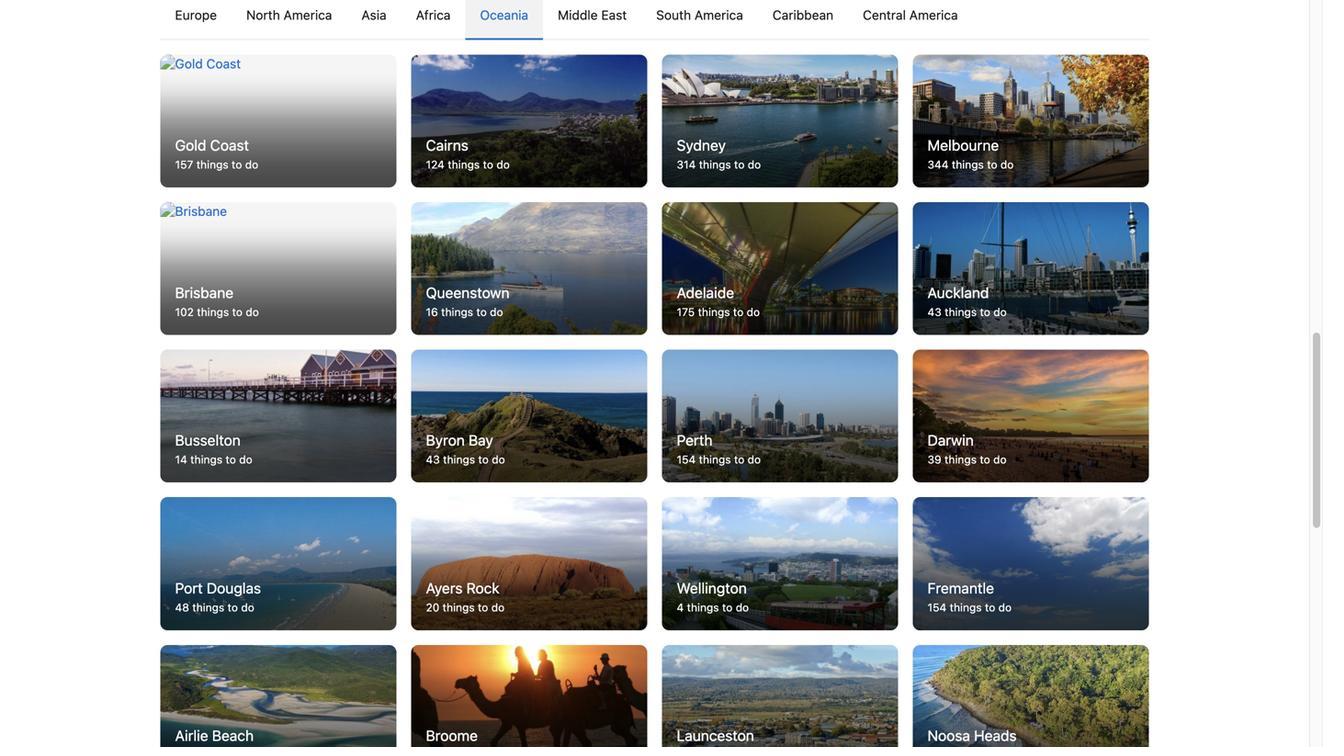 Task type: locate. For each thing, give the bounding box(es) containing it.
to inside sydney 314 things to do
[[734, 158, 745, 171]]

america for central america
[[909, 7, 958, 22]]

america right north
[[284, 7, 332, 22]]

to inside busselton 14 things to do
[[226, 453, 236, 466]]

darwin
[[928, 432, 974, 449]]

0 vertical spatial 154
[[677, 453, 696, 466]]

cairns
[[426, 136, 468, 154]]

america for north america
[[284, 7, 332, 22]]

airlie beach image
[[160, 645, 396, 747]]

america inside north america button
[[284, 7, 332, 22]]

things inside auckland 43 things to do
[[945, 306, 977, 318]]

things down coast
[[196, 158, 228, 171]]

to for darwin
[[980, 453, 990, 466]]

0 horizontal spatial america
[[284, 7, 332, 22]]

airlie
[[175, 727, 208, 744]]

things for auckland
[[945, 306, 977, 318]]

things
[[196, 158, 228, 171], [448, 158, 480, 171], [699, 158, 731, 171], [952, 158, 984, 171], [197, 306, 229, 318], [441, 306, 473, 318], [698, 306, 730, 318], [945, 306, 977, 318], [190, 453, 223, 466], [443, 453, 475, 466], [699, 453, 731, 466], [945, 453, 977, 466], [192, 601, 224, 614], [443, 601, 475, 614], [687, 601, 719, 614], [950, 601, 982, 614]]

3 america from the left
[[909, 7, 958, 22]]

0 vertical spatial 43
[[928, 306, 942, 318]]

noosa heads image
[[913, 645, 1149, 747]]

things inside busselton 14 things to do
[[190, 453, 223, 466]]

coast
[[210, 136, 249, 154]]

byron
[[426, 432, 465, 449]]

bay
[[469, 432, 493, 449]]

things for fremantle
[[950, 601, 982, 614]]

airlie beach
[[175, 727, 254, 744]]

to inside perth 154 things to do
[[734, 453, 745, 466]]

america inside central america button
[[909, 7, 958, 22]]

to
[[232, 158, 242, 171], [483, 158, 493, 171], [734, 158, 745, 171], [987, 158, 997, 171], [232, 306, 243, 318], [476, 306, 487, 318], [733, 306, 744, 318], [980, 306, 990, 318], [226, 453, 236, 466], [478, 453, 489, 466], [734, 453, 745, 466], [980, 453, 990, 466], [228, 601, 238, 614], [478, 601, 488, 614], [722, 601, 733, 614], [985, 601, 995, 614]]

to for perth
[[734, 453, 745, 466]]

2 america from the left
[[695, 7, 743, 22]]

1 vertical spatial 43
[[426, 453, 440, 466]]

154 inside perth 154 things to do
[[677, 453, 696, 466]]

things right 48
[[192, 601, 224, 614]]

1 horizontal spatial america
[[695, 7, 743, 22]]

airlie beach link
[[160, 645, 396, 747]]

things down brisbane
[[197, 306, 229, 318]]

heads
[[974, 727, 1017, 744]]

central america
[[863, 7, 958, 22]]

do inside sydney 314 things to do
[[748, 158, 761, 171]]

to inside ayers rock 20 things to do
[[478, 601, 488, 614]]

america inside south america button
[[695, 7, 743, 22]]

1 horizontal spatial 43
[[928, 306, 942, 318]]

to for adelaide
[[733, 306, 744, 318]]

do inside cairns 124 things to do
[[496, 158, 510, 171]]

do inside auckland 43 things to do
[[993, 306, 1007, 318]]

melbourne
[[928, 136, 999, 154]]

things down busselton
[[190, 453, 223, 466]]

things down perth
[[699, 453, 731, 466]]

caribbean
[[773, 7, 834, 22]]

1 horizontal spatial 154
[[928, 601, 947, 614]]

gold coast image
[[160, 54, 396, 187]]

do for adelaide
[[747, 306, 760, 318]]

melbourne image
[[913, 54, 1149, 187]]

43 down byron on the bottom left of page
[[426, 453, 440, 466]]

middle
[[558, 7, 598, 22]]

to inside melbourne 344 things to do
[[987, 158, 997, 171]]

douglas
[[207, 579, 261, 597]]

things down the cairns
[[448, 158, 480, 171]]

to inside queenstown 16 things to do
[[476, 306, 487, 318]]

sydney 314 things to do
[[677, 136, 761, 171]]

things down the wellington
[[687, 601, 719, 614]]

america right central at top right
[[909, 7, 958, 22]]

things down auckland
[[945, 306, 977, 318]]

to inside 'fremantle 154 things to do'
[[985, 601, 995, 614]]

39
[[928, 453, 942, 466]]

caribbean button
[[758, 0, 848, 39]]

do for wellington
[[736, 601, 749, 614]]

43 inside byron bay 43 things to do
[[426, 453, 440, 466]]

beach
[[212, 727, 254, 744]]

ayers rock image
[[411, 497, 647, 630]]

do inside perth 154 things to do
[[748, 453, 761, 466]]

do inside the adelaide 175 things to do
[[747, 306, 760, 318]]

to inside cairns 124 things to do
[[483, 158, 493, 171]]

things inside sydney 314 things to do
[[699, 158, 731, 171]]

things down darwin
[[945, 453, 977, 466]]

43
[[928, 306, 942, 318], [426, 453, 440, 466]]

noosa heads
[[928, 727, 1017, 744]]

do inside melbourne 344 things to do
[[1001, 158, 1014, 171]]

things inside melbourne 344 things to do
[[952, 158, 984, 171]]

broome
[[426, 727, 478, 744]]

154 for fremantle
[[928, 601, 947, 614]]

43 down auckland
[[928, 306, 942, 318]]

america
[[284, 7, 332, 22], [695, 7, 743, 22], [909, 7, 958, 22]]

do inside port douglas 48 things to do
[[241, 601, 254, 614]]

sydney
[[677, 136, 726, 154]]

do inside queenstown 16 things to do
[[490, 306, 503, 318]]

things for melbourne
[[952, 158, 984, 171]]

darwin 39 things to do
[[928, 432, 1007, 466]]

things down ayers
[[443, 601, 475, 614]]

to inside auckland 43 things to do
[[980, 306, 990, 318]]

america for south america
[[695, 7, 743, 22]]

to inside the adelaide 175 things to do
[[733, 306, 744, 318]]

do for queenstown
[[490, 306, 503, 318]]

brisbane image
[[160, 202, 396, 335]]

africa
[[416, 7, 451, 22]]

queenstown 16 things to do
[[426, 284, 510, 318]]

things inside cairns 124 things to do
[[448, 158, 480, 171]]

things inside darwin 39 things to do
[[945, 453, 977, 466]]

things down sydney
[[699, 158, 731, 171]]

do for melbourne
[[1001, 158, 1014, 171]]

1 america from the left
[[284, 7, 332, 22]]

things inside the adelaide 175 things to do
[[698, 306, 730, 318]]

things down queenstown at the top left of the page
[[441, 306, 473, 318]]

to inside darwin 39 things to do
[[980, 453, 990, 466]]

noosa heads link
[[913, 645, 1149, 747]]

to inside brisbane 102 things to do
[[232, 306, 243, 318]]

to for queenstown
[[476, 306, 487, 318]]

do inside busselton 14 things to do
[[239, 453, 252, 466]]

to for brisbane
[[232, 306, 243, 318]]

48
[[175, 601, 189, 614]]

tab list containing europe
[[160, 0, 1149, 41]]

auckland image
[[913, 202, 1149, 335]]

things down fremantle
[[950, 601, 982, 614]]

cairns 124 things to do
[[426, 136, 510, 171]]

things down melbourne
[[952, 158, 984, 171]]

to inside port douglas 48 things to do
[[228, 601, 238, 614]]

port
[[175, 579, 203, 597]]

north america button
[[232, 0, 347, 39]]

do for busselton
[[239, 453, 252, 466]]

things inside queenstown 16 things to do
[[441, 306, 473, 318]]

do
[[245, 158, 258, 171], [496, 158, 510, 171], [748, 158, 761, 171], [1001, 158, 1014, 171], [246, 306, 259, 318], [490, 306, 503, 318], [747, 306, 760, 318], [993, 306, 1007, 318], [239, 453, 252, 466], [492, 453, 505, 466], [748, 453, 761, 466], [993, 453, 1007, 466], [241, 601, 254, 614], [491, 601, 505, 614], [736, 601, 749, 614], [999, 601, 1012, 614]]

do for perth
[[748, 453, 761, 466]]

0 horizontal spatial 43
[[426, 453, 440, 466]]

102
[[175, 306, 194, 318]]

to inside wellington 4 things to do
[[722, 601, 733, 614]]

things for busselton
[[190, 453, 223, 466]]

do inside 'fremantle 154 things to do'
[[999, 601, 1012, 614]]

do inside darwin 39 things to do
[[993, 453, 1007, 466]]

wellington 4 things to do
[[677, 579, 749, 614]]

america right south
[[695, 7, 743, 22]]

154 down perth
[[677, 453, 696, 466]]

auckland
[[928, 284, 989, 301]]

154 down fremantle
[[928, 601, 947, 614]]

wellington
[[677, 579, 747, 597]]

central
[[863, 7, 906, 22]]

things down byron on the bottom left of page
[[443, 453, 475, 466]]

20
[[426, 601, 439, 614]]

busselton
[[175, 432, 241, 449]]

cairns image
[[411, 54, 647, 187]]

do inside ayers rock 20 things to do
[[491, 601, 505, 614]]

adelaide
[[677, 284, 734, 301]]

things down adelaide
[[698, 306, 730, 318]]

middle east button
[[543, 0, 642, 39]]

fremantle
[[928, 579, 994, 597]]

things inside perth 154 things to do
[[699, 453, 731, 466]]

1 vertical spatial 154
[[928, 601, 947, 614]]

south america button
[[642, 0, 758, 39]]

0 horizontal spatial 154
[[677, 453, 696, 466]]

do inside brisbane 102 things to do
[[246, 306, 259, 318]]

adelaide image
[[662, 202, 898, 335]]

2 horizontal spatial america
[[909, 7, 958, 22]]

tab list
[[160, 0, 1149, 41]]

do inside wellington 4 things to do
[[736, 601, 749, 614]]

things inside wellington 4 things to do
[[687, 601, 719, 614]]

154 inside 'fremantle 154 things to do'
[[928, 601, 947, 614]]

things inside brisbane 102 things to do
[[197, 306, 229, 318]]

157
[[175, 158, 193, 171]]

154
[[677, 453, 696, 466], [928, 601, 947, 614]]

things inside 'fremantle 154 things to do'
[[950, 601, 982, 614]]

175
[[677, 306, 695, 318]]

314
[[677, 158, 696, 171]]

ayers rock 20 things to do
[[426, 579, 505, 614]]



Task type: describe. For each thing, give the bounding box(es) containing it.
things inside ayers rock 20 things to do
[[443, 601, 475, 614]]

to inside byron bay 43 things to do
[[478, 453, 489, 466]]

344
[[928, 158, 949, 171]]

darwin image
[[913, 350, 1149, 483]]

things for adelaide
[[698, 306, 730, 318]]

noosa
[[928, 727, 970, 744]]

broome link
[[411, 645, 647, 747]]

things inside gold coast 157 things to do
[[196, 158, 228, 171]]

south america
[[656, 7, 743, 22]]

oceania
[[480, 7, 528, 22]]

do for cairns
[[496, 158, 510, 171]]

43 inside auckland 43 things to do
[[928, 306, 942, 318]]

to for cairns
[[483, 158, 493, 171]]

things for brisbane
[[197, 306, 229, 318]]

auckland 43 things to do
[[928, 284, 1007, 318]]

4
[[677, 601, 684, 614]]

adelaide 175 things to do
[[677, 284, 760, 318]]

fremantle image
[[913, 497, 1149, 630]]

things for cairns
[[448, 158, 480, 171]]

asia
[[362, 7, 387, 22]]

north america
[[246, 7, 332, 22]]

do for sydney
[[748, 158, 761, 171]]

things inside port douglas 48 things to do
[[192, 601, 224, 614]]

to for sydney
[[734, 158, 745, 171]]

launceston link
[[662, 645, 898, 747]]

south
[[656, 7, 691, 22]]

asia button
[[347, 0, 401, 39]]

do for auckland
[[993, 306, 1007, 318]]

melbourne 344 things to do
[[928, 136, 1014, 171]]

queenstown
[[426, 284, 510, 301]]

wellington image
[[662, 497, 898, 630]]

do inside gold coast 157 things to do
[[245, 158, 258, 171]]

queenstown image
[[411, 202, 647, 335]]

perth
[[677, 432, 713, 449]]

launceston image
[[662, 645, 898, 747]]

central america button
[[848, 0, 973, 39]]

gold
[[175, 136, 206, 154]]

124
[[426, 158, 445, 171]]

north
[[246, 7, 280, 22]]

to inside gold coast 157 things to do
[[232, 158, 242, 171]]

to for melbourne
[[987, 158, 997, 171]]

154 for perth
[[677, 453, 696, 466]]

broome image
[[411, 645, 647, 747]]

do for darwin
[[993, 453, 1007, 466]]

do for fremantle
[[999, 601, 1012, 614]]

to for fremantle
[[985, 601, 995, 614]]

ayers
[[426, 579, 463, 597]]

launceston
[[677, 727, 754, 744]]

things for queenstown
[[441, 306, 473, 318]]

perth image
[[662, 350, 898, 483]]

to for wellington
[[722, 601, 733, 614]]

do for brisbane
[[246, 306, 259, 318]]

to for busselton
[[226, 453, 236, 466]]

rock
[[466, 579, 500, 597]]

busselton image
[[160, 350, 396, 483]]

port douglas image
[[160, 497, 396, 630]]

16
[[426, 306, 438, 318]]

europe button
[[160, 0, 232, 39]]

things for sydney
[[699, 158, 731, 171]]

to for auckland
[[980, 306, 990, 318]]

things for perth
[[699, 453, 731, 466]]

middle east
[[558, 7, 627, 22]]

things inside byron bay 43 things to do
[[443, 453, 475, 466]]

europe
[[175, 7, 217, 22]]

byron bay 43 things to do
[[426, 432, 505, 466]]

14
[[175, 453, 187, 466]]

do inside byron bay 43 things to do
[[492, 453, 505, 466]]

byron bay image
[[411, 350, 647, 483]]

gold coast 157 things to do
[[175, 136, 258, 171]]

east
[[601, 7, 627, 22]]

oceania button
[[465, 0, 543, 39]]

brisbane 102 things to do
[[175, 284, 259, 318]]

sydney image
[[662, 54, 898, 187]]

things for darwin
[[945, 453, 977, 466]]

perth 154 things to do
[[677, 432, 761, 466]]

port douglas 48 things to do
[[175, 579, 261, 614]]

things for wellington
[[687, 601, 719, 614]]

brisbane
[[175, 284, 233, 301]]

fremantle 154 things to do
[[928, 579, 1012, 614]]

busselton 14 things to do
[[175, 432, 252, 466]]

africa button
[[401, 0, 465, 39]]



Task type: vqa. For each thing, say whether or not it's contained in the screenshot.
book
no



